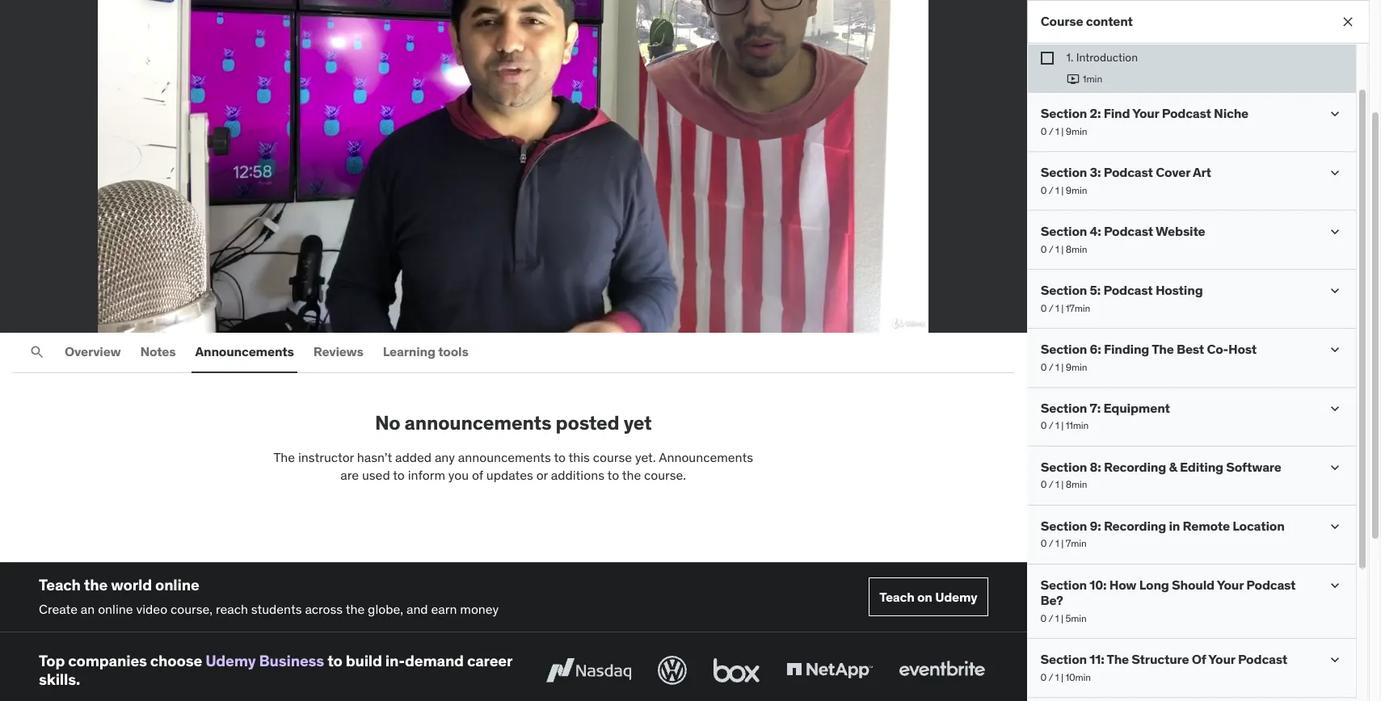 Task type: locate. For each thing, give the bounding box(es) containing it.
1:05
[[181, 307, 203, 321]]

2 vertical spatial 9min
[[1066, 361, 1087, 373]]

1 inside section 3: podcast cover art 0 / 1 | 9min
[[1056, 184, 1059, 196]]

forward 5 seconds image
[[117, 305, 137, 324]]

0 horizontal spatial announcements
[[195, 344, 294, 360]]

1 inside the section 9: recording in remote location 0 / 1 | 7min
[[1056, 538, 1059, 550]]

netapp image
[[783, 653, 876, 688]]

teach
[[39, 575, 81, 595], [880, 589, 915, 605]]

| inside section 7: equipment 0 / 1 | 11min
[[1062, 420, 1064, 432]]

17min
[[1066, 302, 1090, 314]]

hasn't
[[357, 449, 392, 466]]

recording inside section 8: recording & editing software 0 / 1 | 8min
[[1104, 459, 1166, 476]]

niche
[[1214, 105, 1249, 122]]

the inside the instructor hasn't added any announcements to this course yet. announcements are used to inform you of updates or additions to the course.
[[274, 449, 295, 466]]

5 1 from the top
[[1056, 361, 1059, 373]]

section for section 3: podcast cover art
[[1041, 164, 1087, 181]]

9min up 'section 7: equipment' dropdown button
[[1066, 361, 1087, 373]]

1 vertical spatial your
[[1217, 577, 1244, 594]]

udemy down the reach
[[205, 651, 256, 671]]

video player region
[[0, 0, 1029, 333]]

0 vertical spatial your
[[1133, 105, 1159, 122]]

10 0 from the top
[[1041, 672, 1047, 684]]

0 vertical spatial udemy
[[936, 589, 978, 605]]

section 4: podcast website button
[[1041, 223, 1206, 240]]

transcript in sidebar region image
[[868, 305, 887, 324]]

4 small image from the top
[[1328, 519, 1344, 535]]

teach inside teach the world online create an online video course, reach students across the globe, and earn money
[[39, 575, 81, 595]]

section 6: finding the best co-host button
[[1041, 341, 1257, 358]]

3 9min from the top
[[1066, 361, 1087, 373]]

small image for section 3: podcast cover art
[[1328, 165, 1344, 181]]

0 vertical spatial the
[[622, 467, 641, 484]]

2 small image from the top
[[1328, 224, 1344, 240]]

&
[[1169, 459, 1177, 476]]

section up the 17min at the right top of the page
[[1041, 282, 1087, 299]]

section up 7min
[[1041, 518, 1087, 535]]

1 small image from the top
[[1328, 106, 1344, 122]]

to left "build"
[[328, 651, 343, 671]]

course content
[[1041, 13, 1133, 29]]

how
[[1110, 577, 1137, 594]]

section inside "section 10: how long should your podcast be? 0 / 1 | 5min"
[[1041, 577, 1087, 594]]

section for section 7: equipment
[[1041, 400, 1087, 417]]

section for section 2: find your podcast niche
[[1041, 105, 1087, 122]]

build
[[346, 651, 382, 671]]

video
[[136, 602, 167, 618]]

1 | from the top
[[1062, 125, 1064, 137]]

section inside section 8: recording & editing software 0 / 1 | 8min
[[1041, 459, 1087, 476]]

world
[[111, 575, 152, 595]]

volkswagen image
[[654, 653, 690, 688]]

8 1 from the top
[[1056, 538, 1059, 550]]

co-
[[1207, 341, 1229, 358]]

5 | from the top
[[1062, 361, 1064, 373]]

5 0 from the top
[[1041, 361, 1047, 373]]

/ inside "section 2: find your podcast niche 0 / 1 | 9min"
[[1049, 125, 1054, 137]]

content
[[1086, 13, 1133, 29]]

/ inside "section 10: how long should your podcast be? 0 / 1 | 5min"
[[1049, 613, 1054, 625]]

0 vertical spatial the
[[1152, 341, 1174, 358]]

small image for section 2: find your podcast niche
[[1328, 106, 1344, 122]]

1 horizontal spatial teach
[[880, 589, 915, 605]]

top
[[39, 651, 65, 671]]

podcast right 4:
[[1104, 223, 1153, 240]]

8 | from the top
[[1062, 538, 1064, 550]]

3 small image from the top
[[1328, 401, 1344, 417]]

section up 10min
[[1041, 652, 1087, 668]]

xsmall image
[[1041, 52, 1054, 65]]

1 small image from the top
[[1328, 165, 1344, 181]]

10 1 from the top
[[1056, 672, 1059, 684]]

1 horizontal spatial online
[[155, 575, 199, 595]]

in
[[1169, 518, 1180, 535]]

8 section from the top
[[1041, 518, 1087, 535]]

your inside section 11: the structure of your podcast 0 / 1 | 10min
[[1209, 652, 1236, 668]]

announcements inside the instructor hasn't added any announcements to this course yet. announcements are used to inform you of updates or additions to the course.
[[458, 449, 551, 466]]

3 1 from the top
[[1056, 243, 1059, 255]]

udemy right 'on'
[[936, 589, 978, 605]]

your for should
[[1217, 577, 1244, 594]]

podcast inside section 11: the structure of your podcast 0 / 1 | 10min
[[1238, 652, 1288, 668]]

7:
[[1090, 400, 1101, 417]]

section inside "section 2: find your podcast niche 0 / 1 | 9min"
[[1041, 105, 1087, 122]]

learning
[[383, 344, 436, 360]]

section
[[1041, 105, 1087, 122], [1041, 164, 1087, 181], [1041, 223, 1087, 240], [1041, 282, 1087, 299], [1041, 341, 1087, 358], [1041, 400, 1087, 417], [1041, 459, 1087, 476], [1041, 518, 1087, 535], [1041, 577, 1087, 594], [1041, 652, 1087, 668]]

3 small image from the top
[[1328, 342, 1344, 358]]

podcast down 'location'
[[1247, 577, 1296, 594]]

section left 2:
[[1041, 105, 1087, 122]]

structure
[[1132, 652, 1190, 668]]

money
[[460, 602, 499, 618]]

no announcements posted yet
[[375, 411, 652, 436]]

the left best at the right of page
[[1152, 341, 1174, 358]]

recording inside the section 9: recording in remote location 0 / 1 | 7min
[[1104, 518, 1166, 535]]

announcements down add note image
[[195, 344, 294, 360]]

8min down section 4: podcast website dropdown button
[[1066, 243, 1087, 255]]

podcast left niche
[[1162, 105, 1212, 122]]

1. introduction
[[1067, 50, 1138, 65]]

8min inside section 8: recording & editing software 0 / 1 | 8min
[[1066, 479, 1087, 491]]

podcast right the 5:
[[1104, 282, 1153, 299]]

4 1 from the top
[[1056, 302, 1059, 314]]

software
[[1227, 459, 1282, 476]]

1 vertical spatial recording
[[1104, 518, 1166, 535]]

2 | from the top
[[1062, 184, 1064, 196]]

announcements up the any
[[405, 411, 552, 436]]

section inside the section 6: finding the best co-host 0 / 1 | 9min
[[1041, 341, 1087, 358]]

8:
[[1090, 459, 1101, 476]]

5 section from the top
[[1041, 341, 1087, 358]]

choose
[[150, 651, 202, 671]]

announcements up updates
[[458, 449, 551, 466]]

9 | from the top
[[1062, 613, 1064, 625]]

the left the globe, on the bottom
[[346, 602, 365, 618]]

0 horizontal spatial udemy
[[205, 651, 256, 671]]

0 vertical spatial announcements
[[195, 344, 294, 360]]

1 vertical spatial online
[[98, 602, 133, 618]]

2 8min from the top
[[1066, 479, 1087, 491]]

4 | from the top
[[1062, 302, 1064, 314]]

settings image
[[929, 305, 949, 324]]

/ inside the section 9: recording in remote location 0 / 1 | 7min
[[1049, 538, 1054, 550]]

your right 'find'
[[1133, 105, 1159, 122]]

the
[[622, 467, 641, 484], [84, 575, 108, 595], [346, 602, 365, 618]]

recording left & at right bottom
[[1104, 459, 1166, 476]]

1 8min from the top
[[1066, 243, 1087, 255]]

teach up "create" at the bottom left
[[39, 575, 81, 595]]

small image
[[1328, 106, 1344, 122], [1328, 283, 1344, 299], [1328, 401, 1344, 417], [1328, 460, 1344, 476], [1328, 578, 1344, 594], [1328, 653, 1344, 669]]

7 0 from the top
[[1041, 479, 1047, 491]]

your
[[1133, 105, 1159, 122], [1217, 577, 1244, 594], [1209, 652, 1236, 668]]

7 | from the top
[[1062, 479, 1064, 491]]

section left "3:"
[[1041, 164, 1087, 181]]

0 vertical spatial recording
[[1104, 459, 1166, 476]]

| inside the section 6: finding the best co-host 0 / 1 | 9min
[[1062, 361, 1064, 373]]

2 9min from the top
[[1066, 184, 1087, 196]]

7 section from the top
[[1041, 459, 1087, 476]]

section left 8:
[[1041, 459, 1087, 476]]

small image
[[1328, 165, 1344, 181], [1328, 224, 1344, 240], [1328, 342, 1344, 358], [1328, 519, 1344, 535]]

course,
[[171, 602, 213, 618]]

recording left in
[[1104, 518, 1166, 535]]

small image for section 7: equipment
[[1328, 401, 1344, 417]]

1 inside section 11: the structure of your podcast 0 / 1 | 10min
[[1056, 672, 1059, 684]]

demand
[[405, 651, 464, 671]]

8min inside the section 4: podcast website 0 / 1 | 8min
[[1066, 243, 1087, 255]]

section 2: find your podcast niche 0 / 1 | 9min
[[1041, 105, 1249, 137]]

| inside section 11: the structure of your podcast 0 / 1 | 10min
[[1062, 672, 1064, 684]]

3 | from the top
[[1062, 243, 1064, 255]]

business
[[259, 651, 324, 671]]

section left 6: at right
[[1041, 341, 1087, 358]]

section inside section 7: equipment 0 / 1 | 11min
[[1041, 400, 1087, 417]]

long
[[1140, 577, 1170, 594]]

mute image
[[837, 305, 857, 324]]

1 vertical spatial the
[[84, 575, 108, 595]]

your inside "section 10: how long should your podcast be? 0 / 1 | 5min"
[[1217, 577, 1244, 594]]

6 0 from the top
[[1041, 420, 1047, 432]]

earn
[[431, 602, 457, 618]]

0 inside section 11: the structure of your podcast 0 / 1 | 10min
[[1041, 672, 1047, 684]]

3 0 from the top
[[1041, 243, 1047, 255]]

1 horizontal spatial the
[[1107, 652, 1129, 668]]

editing
[[1180, 459, 1224, 476]]

section inside section 3: podcast cover art 0 / 1 | 9min
[[1041, 164, 1087, 181]]

recording
[[1104, 459, 1166, 476], [1104, 518, 1166, 535]]

8 0 from the top
[[1041, 538, 1047, 550]]

section 10: how long should your podcast be? button
[[1041, 577, 1315, 609]]

1 section from the top
[[1041, 105, 1087, 122]]

2 vertical spatial your
[[1209, 652, 1236, 668]]

0 inside section 8: recording & editing software 0 / 1 | 8min
[[1041, 479, 1047, 491]]

udemy
[[936, 589, 978, 605], [205, 651, 256, 671]]

1 vertical spatial the
[[274, 449, 295, 466]]

section 11: the structure of your podcast 0 / 1 | 10min
[[1041, 652, 1288, 684]]

add note image
[[215, 305, 234, 324]]

an
[[81, 602, 95, 618]]

4 0 from the top
[[1041, 302, 1047, 314]]

2 vertical spatial the
[[1107, 652, 1129, 668]]

4 small image from the top
[[1328, 460, 1344, 476]]

podcast right of
[[1238, 652, 1288, 668]]

section inside 'section 5: podcast hosting 0 / 1 | 17min'
[[1041, 282, 1087, 299]]

skills.
[[39, 670, 80, 689]]

| inside 'section 5: podcast hosting 0 / 1 | 17min'
[[1062, 302, 1064, 314]]

online right an
[[98, 602, 133, 618]]

0 vertical spatial 9min
[[1066, 125, 1087, 137]]

2 horizontal spatial the
[[1152, 341, 1174, 358]]

1 vertical spatial announcements
[[458, 449, 551, 466]]

6 small image from the top
[[1328, 653, 1344, 669]]

the right 11:
[[1107, 652, 1129, 668]]

5min
[[1066, 613, 1087, 625]]

1 1 from the top
[[1056, 125, 1059, 137]]

1 recording from the top
[[1104, 459, 1166, 476]]

2 horizontal spatial the
[[622, 467, 641, 484]]

/ inside the section 4: podcast website 0 / 1 | 8min
[[1049, 243, 1054, 255]]

the inside section 11: the structure of your podcast 0 / 1 | 10min
[[1107, 652, 1129, 668]]

the left instructor
[[274, 449, 295, 466]]

1 vertical spatial 9min
[[1066, 184, 1087, 196]]

/
[[1049, 125, 1054, 137], [1049, 184, 1054, 196], [1049, 243, 1054, 255], [1049, 302, 1054, 314], [173, 307, 179, 321], [1049, 361, 1054, 373], [1049, 420, 1054, 432], [1049, 479, 1054, 491], [1049, 538, 1054, 550], [1049, 613, 1054, 625], [1049, 672, 1054, 684]]

recording for 8:
[[1104, 459, 1166, 476]]

1 inside the section 6: finding the best co-host 0 / 1 | 9min
[[1056, 361, 1059, 373]]

section left 10:
[[1041, 577, 1087, 594]]

/ inside section 3: podcast cover art 0 / 1 | 9min
[[1049, 184, 1054, 196]]

5 small image from the top
[[1328, 578, 1344, 594]]

| inside "section 10: how long should your podcast be? 0 / 1 | 5min"
[[1062, 613, 1064, 625]]

section 4: podcast website 0 / 1 | 8min
[[1041, 223, 1206, 255]]

section 3: podcast cover art 0 / 1 | 9min
[[1041, 164, 1212, 196]]

udemy business link
[[205, 651, 324, 671]]

teach left 'on'
[[880, 589, 915, 605]]

7min
[[1066, 538, 1087, 550]]

online up 'course,'
[[155, 575, 199, 595]]

9 1 from the top
[[1056, 613, 1059, 625]]

podcast inside 'section 5: podcast hosting 0 / 1 | 17min'
[[1104, 282, 1153, 299]]

the up an
[[84, 575, 108, 595]]

location
[[1233, 518, 1285, 535]]

2 vertical spatial the
[[346, 602, 365, 618]]

section inside section 11: the structure of your podcast 0 / 1 | 10min
[[1041, 652, 1087, 668]]

top companies choose udemy business
[[39, 651, 324, 671]]

9min down stop introduction icon
[[1066, 125, 1087, 137]]

podcast inside the section 4: podcast website 0 / 1 | 8min
[[1104, 223, 1153, 240]]

teach on udemy link
[[869, 578, 988, 617]]

2 0 from the top
[[1041, 184, 1047, 196]]

1 9min from the top
[[1066, 125, 1087, 137]]

2 recording from the top
[[1104, 518, 1166, 535]]

10 | from the top
[[1062, 672, 1064, 684]]

0 horizontal spatial the
[[274, 449, 295, 466]]

section inside the section 4: podcast website 0 / 1 | 8min
[[1041, 223, 1087, 240]]

9min
[[1066, 125, 1087, 137], [1066, 184, 1087, 196], [1066, 361, 1087, 373]]

2 section from the top
[[1041, 164, 1087, 181]]

podcast right "3:"
[[1104, 164, 1153, 181]]

9 0 from the top
[[1041, 613, 1047, 625]]

eventbrite image
[[895, 653, 988, 688]]

8min up 7min
[[1066, 479, 1087, 491]]

small image for section 11: the structure of your podcast
[[1328, 653, 1344, 669]]

0:44
[[147, 307, 171, 321]]

you
[[449, 467, 469, 484]]

small image for section 6: finding the best co-host
[[1328, 342, 1344, 358]]

section up 11min
[[1041, 400, 1087, 417]]

to
[[554, 449, 566, 466], [393, 467, 405, 484], [608, 467, 619, 484], [328, 651, 343, 671]]

section 8: recording & editing software 0 / 1 | 8min
[[1041, 459, 1282, 491]]

find
[[1104, 105, 1130, 122]]

go to next lecture image
[[1003, 87, 1029, 112]]

1min
[[1083, 72, 1103, 85]]

1 0 from the top
[[1041, 125, 1047, 137]]

|
[[1062, 125, 1064, 137], [1062, 184, 1064, 196], [1062, 243, 1064, 255], [1062, 302, 1064, 314], [1062, 361, 1064, 373], [1062, 420, 1064, 432], [1062, 479, 1064, 491], [1062, 538, 1064, 550], [1062, 613, 1064, 625], [1062, 672, 1064, 684]]

10 section from the top
[[1041, 652, 1087, 668]]

| inside section 3: podcast cover art 0 / 1 | 9min
[[1062, 184, 1064, 196]]

this
[[569, 449, 590, 466]]

0:44 / 1:05
[[147, 307, 203, 321]]

2 small image from the top
[[1328, 283, 1344, 299]]

your right should
[[1217, 577, 1244, 594]]

art
[[1193, 164, 1212, 181]]

course
[[1041, 13, 1083, 29]]

1 inside "section 2: find your podcast niche 0 / 1 | 9min"
[[1056, 125, 1059, 137]]

announcements up course.
[[659, 449, 754, 466]]

6 | from the top
[[1062, 420, 1064, 432]]

3 section from the top
[[1041, 223, 1087, 240]]

0 vertical spatial 8min
[[1066, 243, 1087, 255]]

section left 4:
[[1041, 223, 1087, 240]]

6 1 from the top
[[1056, 420, 1059, 432]]

teach inside teach on udemy link
[[880, 589, 915, 605]]

0 inside "section 10: how long should your podcast be? 0 / 1 | 5min"
[[1041, 613, 1047, 625]]

additions
[[551, 467, 605, 484]]

6 section from the top
[[1041, 400, 1087, 417]]

1 vertical spatial announcements
[[659, 449, 754, 466]]

inform
[[408, 467, 445, 484]]

0 horizontal spatial teach
[[39, 575, 81, 595]]

small image for section 4: podcast website
[[1328, 224, 1344, 240]]

1 horizontal spatial the
[[346, 602, 365, 618]]

be?
[[1041, 593, 1064, 609]]

hosting
[[1156, 282, 1203, 299]]

9min down section 3: podcast cover art dropdown button
[[1066, 184, 1087, 196]]

section inside the section 9: recording in remote location 0 / 1 | 7min
[[1041, 518, 1087, 535]]

7 1 from the top
[[1056, 479, 1059, 491]]

2 1 from the top
[[1056, 184, 1059, 196]]

the
[[1152, 341, 1174, 358], [274, 449, 295, 466], [1107, 652, 1129, 668]]

4 section from the top
[[1041, 282, 1087, 299]]

your right of
[[1209, 652, 1236, 668]]

9 section from the top
[[1041, 577, 1087, 594]]

small image for section 8: recording & editing software
[[1328, 460, 1344, 476]]

on
[[918, 589, 933, 605]]

the down yet.
[[622, 467, 641, 484]]

announcements
[[195, 344, 294, 360], [659, 449, 754, 466]]

1 vertical spatial 8min
[[1066, 479, 1087, 491]]

notes
[[140, 344, 176, 360]]

1 horizontal spatial announcements
[[659, 449, 754, 466]]

announcements inside button
[[195, 344, 294, 360]]



Task type: describe. For each thing, give the bounding box(es) containing it.
finding
[[1104, 341, 1150, 358]]

nasdaq image
[[542, 653, 635, 688]]

1 inside 'section 5: podcast hosting 0 / 1 | 17min'
[[1056, 302, 1059, 314]]

learning tools
[[383, 344, 469, 360]]

4:
[[1090, 223, 1101, 240]]

best
[[1177, 341, 1205, 358]]

stop introduction image
[[1067, 73, 1080, 86]]

3:
[[1090, 164, 1101, 181]]

section 9: recording in remote location button
[[1041, 518, 1285, 535]]

section 5: podcast hosting 0 / 1 | 17min
[[1041, 282, 1203, 314]]

podcast inside "section 10: how long should your podcast be? 0 / 1 | 5min"
[[1247, 577, 1296, 594]]

of
[[1192, 652, 1207, 668]]

1 inside section 8: recording & editing software 0 / 1 | 8min
[[1056, 479, 1059, 491]]

are
[[341, 467, 359, 484]]

website
[[1156, 223, 1206, 240]]

1 horizontal spatial udemy
[[936, 589, 978, 605]]

the inside the section 6: finding the best co-host 0 / 1 | 9min
[[1152, 341, 1174, 358]]

to down course
[[608, 467, 619, 484]]

podcast inside "section 2: find your podcast niche 0 / 1 | 9min"
[[1162, 105, 1212, 122]]

notes button
[[137, 333, 179, 372]]

0 inside section 3: podcast cover art 0 / 1 | 9min
[[1041, 184, 1047, 196]]

your inside "section 2: find your podcast niche 0 / 1 | 9min"
[[1133, 105, 1159, 122]]

/ inside section 8: recording & editing software 0 / 1 | 8min
[[1049, 479, 1054, 491]]

small image for section 9: recording in remote location
[[1328, 519, 1344, 535]]

small image for section 10: how long should your podcast be?
[[1328, 578, 1344, 594]]

| inside "section 2: find your podcast niche 0 / 1 | 9min"
[[1062, 125, 1064, 137]]

/ inside video player region
[[173, 307, 179, 321]]

students
[[251, 602, 302, 618]]

0 vertical spatial online
[[155, 575, 199, 595]]

instructor
[[298, 449, 354, 466]]

11min
[[1066, 420, 1089, 432]]

to left this
[[554, 449, 566, 466]]

section 6: finding the best co-host 0 / 1 | 9min
[[1041, 341, 1257, 373]]

section 10: how long should your podcast be? 0 / 1 | 5min
[[1041, 577, 1296, 625]]

teach for on
[[880, 589, 915, 605]]

teach on udemy
[[880, 589, 978, 605]]

section 5: podcast hosting button
[[1041, 282, 1203, 299]]

reach
[[216, 602, 248, 618]]

posted
[[556, 411, 620, 436]]

1 inside section 7: equipment 0 / 1 | 11min
[[1056, 420, 1059, 432]]

0 inside the section 9: recording in remote location 0 / 1 | 7min
[[1041, 538, 1047, 550]]

used
[[362, 467, 390, 484]]

9min inside the section 6: finding the best co-host 0 / 1 | 9min
[[1066, 361, 1087, 373]]

10:
[[1090, 577, 1107, 594]]

small image for section 5: podcast hosting
[[1328, 283, 1344, 299]]

section 2: find your podcast niche button
[[1041, 105, 1249, 122]]

1 vertical spatial udemy
[[205, 651, 256, 671]]

close course content sidebar image
[[1340, 14, 1357, 30]]

1x button
[[71, 301, 110, 328]]

9min inside "section 2: find your podcast niche 0 / 1 | 9min"
[[1066, 125, 1087, 137]]

create
[[39, 602, 78, 618]]

0 horizontal spatial the
[[84, 575, 108, 595]]

section for section 9: recording in remote location
[[1041, 518, 1087, 535]]

updates
[[487, 467, 533, 484]]

section for section 6: finding the best co-host
[[1041, 341, 1087, 358]]

0 vertical spatial announcements
[[405, 411, 552, 436]]

search image
[[29, 344, 45, 361]]

host
[[1229, 341, 1257, 358]]

the instructor hasn't added any announcements to this course yet. announcements are used to inform you of updates or additions to the course.
[[274, 449, 754, 484]]

introduction
[[1077, 50, 1138, 65]]

no
[[375, 411, 401, 436]]

companies
[[68, 651, 147, 671]]

should
[[1172, 577, 1215, 594]]

1 inside "section 10: how long should your podcast be? 0 / 1 | 5min"
[[1056, 613, 1059, 625]]

section 8: recording & editing software button
[[1041, 459, 1282, 476]]

and
[[407, 602, 428, 618]]

5:
[[1090, 282, 1101, 299]]

0 inside the section 6: finding the best co-host 0 / 1 | 9min
[[1041, 361, 1047, 373]]

globe,
[[368, 602, 403, 618]]

to inside to build in-demand career skills.
[[328, 651, 343, 671]]

your for of
[[1209, 652, 1236, 668]]

to build in-demand career skills.
[[39, 651, 512, 689]]

progress bar slider
[[10, 281, 1017, 301]]

| inside the section 9: recording in remote location 0 / 1 | 7min
[[1062, 538, 1064, 550]]

added
[[395, 449, 432, 466]]

announcements button
[[192, 333, 297, 372]]

any
[[435, 449, 455, 466]]

teach the world online create an online video course, reach students across the globe, and earn money
[[39, 575, 499, 618]]

learning tools button
[[380, 333, 472, 372]]

0 horizontal spatial online
[[98, 602, 133, 618]]

remote
[[1183, 518, 1230, 535]]

course
[[593, 449, 632, 466]]

career
[[467, 651, 512, 671]]

6:
[[1090, 341, 1101, 358]]

/ inside 'section 5: podcast hosting 0 / 1 | 17min'
[[1049, 302, 1054, 314]]

announcements inside the instructor hasn't added any announcements to this course yet. announcements are used to inform you of updates or additions to the course.
[[659, 449, 754, 466]]

section for section 5: podcast hosting
[[1041, 282, 1087, 299]]

overview
[[65, 344, 121, 360]]

10min
[[1066, 672, 1091, 684]]

to right used
[[393, 467, 405, 484]]

yet
[[624, 411, 652, 436]]

/ inside section 11: the structure of your podcast 0 / 1 | 10min
[[1049, 672, 1054, 684]]

9min inside section 3: podcast cover art 0 / 1 | 9min
[[1066, 184, 1087, 196]]

reviews button
[[310, 333, 367, 372]]

/ inside the section 6: finding the best co-host 0 / 1 | 9min
[[1049, 361, 1054, 373]]

/ inside section 7: equipment 0 / 1 | 11min
[[1049, 420, 1054, 432]]

section for section 10: how long should your podcast be?
[[1041, 577, 1087, 594]]

sidebar element
[[1027, 0, 1370, 702]]

section for section 4: podcast website
[[1041, 223, 1087, 240]]

11:
[[1090, 652, 1105, 668]]

section for section 8: recording & editing software
[[1041, 459, 1087, 476]]

0 inside 'section 5: podcast hosting 0 / 1 | 17min'
[[1041, 302, 1047, 314]]

2:
[[1090, 105, 1101, 122]]

reviews
[[313, 344, 364, 360]]

1 inside the section 4: podcast website 0 / 1 | 8min
[[1056, 243, 1059, 255]]

section 3: podcast cover art button
[[1041, 164, 1212, 181]]

equipment
[[1104, 400, 1170, 417]]

0 inside "section 2: find your podcast niche 0 / 1 | 9min"
[[1041, 125, 1047, 137]]

box image
[[709, 653, 764, 688]]

9:
[[1090, 518, 1101, 535]]

across
[[305, 602, 343, 618]]

0 inside section 7: equipment 0 / 1 | 11min
[[1041, 420, 1047, 432]]

cover
[[1156, 164, 1191, 181]]

1x
[[85, 307, 96, 321]]

recording for 9:
[[1104, 518, 1166, 535]]

section 9: recording in remote location 0 / 1 | 7min
[[1041, 518, 1285, 550]]

overview button
[[61, 333, 124, 372]]

| inside the section 4: podcast website 0 / 1 | 8min
[[1062, 243, 1064, 255]]

podcast inside section 3: podcast cover art 0 / 1 | 9min
[[1104, 164, 1153, 181]]

teach for the
[[39, 575, 81, 595]]

or
[[537, 467, 548, 484]]

subtitles image
[[899, 305, 918, 324]]

| inside section 8: recording & editing software 0 / 1 | 8min
[[1062, 479, 1064, 491]]

the inside the instructor hasn't added any announcements to this course yet. announcements are used to inform you of updates or additions to the course.
[[622, 467, 641, 484]]

0 inside the section 4: podcast website 0 / 1 | 8min
[[1041, 243, 1047, 255]]

section for section 11: the structure of your podcast
[[1041, 652, 1087, 668]]



Task type: vqa. For each thing, say whether or not it's contained in the screenshot.


